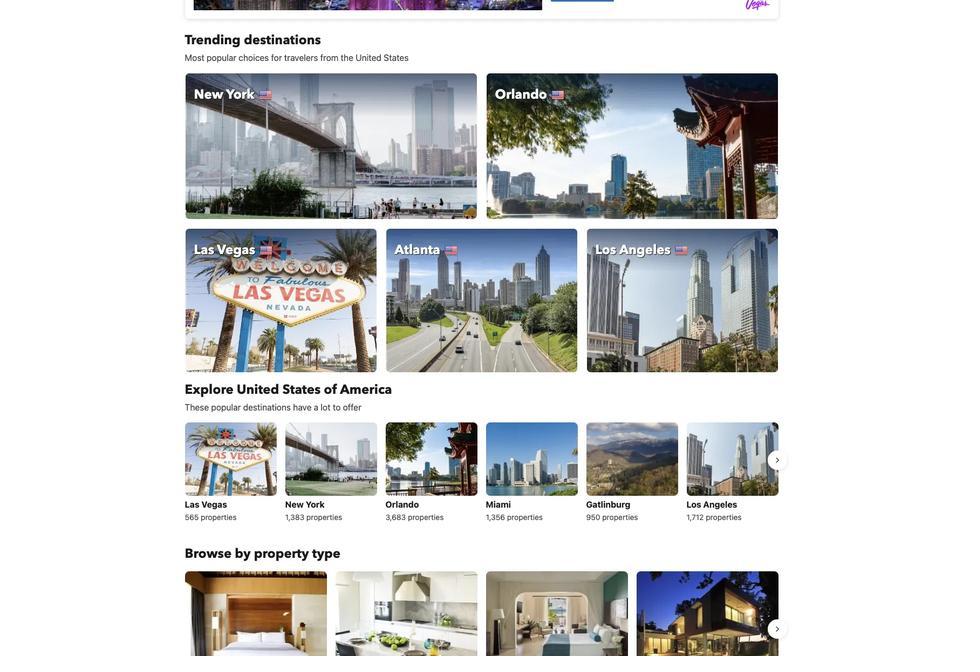 Task type: vqa. For each thing, say whether or not it's contained in the screenshot.
needed
no



Task type: locate. For each thing, give the bounding box(es) containing it.
1 horizontal spatial united
[[356, 53, 382, 63]]

1 vertical spatial las
[[185, 500, 199, 509]]

0 vertical spatial popular
[[207, 53, 236, 63]]

0 horizontal spatial los
[[596, 241, 617, 259]]

new inside "new york 1,383 properties"
[[285, 500, 304, 509]]

3 properties from the left
[[408, 513, 444, 522]]

york for new york
[[226, 86, 255, 104]]

1 horizontal spatial orlando
[[495, 86, 547, 104]]

states right the
[[384, 53, 409, 63]]

1 vertical spatial los
[[687, 500, 702, 509]]

york down choices
[[226, 86, 255, 104]]

1 properties from the left
[[201, 513, 237, 522]]

1 vertical spatial region
[[176, 567, 787, 656]]

properties inside los angeles 1,712 properties
[[706, 513, 742, 522]]

choices
[[239, 53, 269, 63]]

angeles for los angeles
[[620, 241, 671, 259]]

las vegas link
[[185, 228, 377, 373]]

for
[[271, 53, 282, 63]]

los
[[596, 241, 617, 259], [687, 500, 702, 509]]

las vegas 565 properties
[[185, 500, 237, 522]]

vegas inside las vegas 565 properties
[[202, 500, 227, 509]]

properties inside miami 1,356 properties
[[507, 513, 543, 522]]

0 vertical spatial los
[[596, 241, 617, 259]]

0 horizontal spatial orlando
[[386, 500, 419, 509]]

los for los angeles
[[596, 241, 617, 259]]

0 vertical spatial region
[[176, 418, 787, 528]]

1 horizontal spatial states
[[384, 53, 409, 63]]

from
[[320, 53, 339, 63]]

las inside las vegas link
[[194, 241, 214, 259]]

browse by property type
[[185, 545, 341, 563]]

united right the
[[356, 53, 382, 63]]

0 vertical spatial las
[[194, 241, 214, 259]]

1 horizontal spatial angeles
[[704, 500, 738, 509]]

1 horizontal spatial los
[[687, 500, 702, 509]]

0 vertical spatial new
[[194, 86, 223, 104]]

most
[[185, 53, 204, 63]]

properties right 1,712
[[706, 513, 742, 522]]

orlando inside orlando 3,683 properties
[[386, 500, 419, 509]]

0 vertical spatial orlando
[[495, 86, 547, 104]]

type
[[312, 545, 341, 563]]

0 horizontal spatial angeles
[[620, 241, 671, 259]]

properties
[[201, 513, 237, 522], [307, 513, 342, 522], [408, 513, 444, 522], [507, 513, 543, 522], [603, 513, 638, 522], [706, 513, 742, 522]]

las
[[194, 241, 214, 259], [185, 500, 199, 509]]

destinations inside explore united states of america these popular destinations have a lot to offer
[[243, 402, 291, 412]]

popular down 'trending'
[[207, 53, 236, 63]]

0 horizontal spatial new
[[194, 86, 223, 104]]

states
[[384, 53, 409, 63], [283, 381, 321, 399]]

explore
[[185, 381, 234, 399]]

properties down gatlinburg
[[603, 513, 638, 522]]

the
[[341, 53, 354, 63]]

properties right 3,683
[[408, 513, 444, 522]]

united
[[356, 53, 382, 63], [237, 381, 279, 399]]

1 horizontal spatial new
[[285, 500, 304, 509]]

travelers
[[284, 53, 318, 63]]

york inside "new york 1,383 properties"
[[306, 500, 325, 509]]

0 vertical spatial angeles
[[620, 241, 671, 259]]

miami
[[486, 500, 511, 509]]

4 properties from the left
[[507, 513, 543, 522]]

new down "most"
[[194, 86, 223, 104]]

vegas
[[217, 241, 255, 259], [202, 500, 227, 509]]

las for las vegas
[[194, 241, 214, 259]]

1 vertical spatial states
[[283, 381, 321, 399]]

1,712
[[687, 513, 704, 522]]

trending
[[185, 31, 241, 49]]

states inside the trending destinations most popular choices for travelers from the united states
[[384, 53, 409, 63]]

these
[[185, 402, 209, 412]]

orlando for orlando 3,683 properties
[[386, 500, 419, 509]]

0 vertical spatial vegas
[[217, 241, 255, 259]]

1 vertical spatial angeles
[[704, 500, 738, 509]]

0 vertical spatial york
[[226, 86, 255, 104]]

properties inside gatlinburg 950 properties
[[603, 513, 638, 522]]

1 horizontal spatial york
[[306, 500, 325, 509]]

united right explore
[[237, 381, 279, 399]]

angeles inside "los angeles" link
[[620, 241, 671, 259]]

1 vertical spatial orlando
[[386, 500, 419, 509]]

5 properties from the left
[[603, 513, 638, 522]]

0 vertical spatial destinations
[[244, 31, 321, 49]]

1 vertical spatial popular
[[211, 402, 241, 412]]

destinations left 'have'
[[243, 402, 291, 412]]

popular down explore
[[211, 402, 241, 412]]

1 vertical spatial vegas
[[202, 500, 227, 509]]

1 region from the top
[[176, 418, 787, 528]]

0 horizontal spatial york
[[226, 86, 255, 104]]

orlando
[[495, 86, 547, 104], [386, 500, 419, 509]]

america
[[340, 381, 392, 399]]

york
[[226, 86, 255, 104], [306, 500, 325, 509]]

destinations
[[244, 31, 321, 49], [243, 402, 291, 412]]

states inside explore united states of america these popular destinations have a lot to offer
[[283, 381, 321, 399]]

las inside las vegas 565 properties
[[185, 500, 199, 509]]

los for los angeles 1,712 properties
[[687, 500, 702, 509]]

0 horizontal spatial united
[[237, 381, 279, 399]]

565
[[185, 513, 199, 522]]

6 properties from the left
[[706, 513, 742, 522]]

angeles inside los angeles 1,712 properties
[[704, 500, 738, 509]]

1 vertical spatial new
[[285, 500, 304, 509]]

states up 'have'
[[283, 381, 321, 399]]

orlando inside orlando link
[[495, 86, 547, 104]]

1 vertical spatial united
[[237, 381, 279, 399]]

1 vertical spatial york
[[306, 500, 325, 509]]

popular
[[207, 53, 236, 63], [211, 402, 241, 412]]

1 vertical spatial destinations
[[243, 402, 291, 412]]

region
[[176, 418, 787, 528], [176, 567, 787, 656]]

angeles
[[620, 241, 671, 259], [704, 500, 738, 509]]

0 vertical spatial united
[[356, 53, 382, 63]]

property
[[254, 545, 309, 563]]

0 horizontal spatial states
[[283, 381, 321, 399]]

properties right 565
[[201, 513, 237, 522]]

gatlinburg
[[586, 500, 631, 509]]

properties right 1,383
[[307, 513, 342, 522]]

new
[[194, 86, 223, 104], [285, 500, 304, 509]]

properties down miami at the right
[[507, 513, 543, 522]]

los inside los angeles 1,712 properties
[[687, 500, 702, 509]]

atlanta link
[[386, 228, 578, 373]]

destinations inside the trending destinations most popular choices for travelers from the united states
[[244, 31, 321, 49]]

york up type
[[306, 500, 325, 509]]

properties inside las vegas 565 properties
[[201, 513, 237, 522]]

browse
[[185, 545, 232, 563]]

destinations up for
[[244, 31, 321, 49]]

new up 1,383
[[285, 500, 304, 509]]

0 vertical spatial states
[[384, 53, 409, 63]]

have
[[293, 402, 312, 412]]

angeles for los angeles 1,712 properties
[[704, 500, 738, 509]]

3,683
[[386, 513, 406, 522]]

by
[[235, 545, 251, 563]]

2 properties from the left
[[307, 513, 342, 522]]



Task type: describe. For each thing, give the bounding box(es) containing it.
trending destinations most popular choices for travelers from the united states
[[185, 31, 409, 63]]

united inside explore united states of america these popular destinations have a lot to offer
[[237, 381, 279, 399]]

explore united states of america these popular destinations have a lot to offer
[[185, 381, 392, 412]]

atlanta
[[395, 241, 440, 259]]

2 region from the top
[[176, 567, 787, 656]]

orlando link
[[486, 73, 779, 220]]

gatlinburg 950 properties
[[586, 500, 638, 522]]

of
[[324, 381, 337, 399]]

los angeles
[[596, 241, 671, 259]]

los angeles link
[[586, 228, 779, 373]]

los angeles 1,712 properties
[[687, 500, 742, 522]]

950
[[586, 513, 600, 522]]

new for new york
[[194, 86, 223, 104]]

new york 1,383 properties
[[285, 500, 342, 522]]

new york
[[194, 86, 255, 104]]

new york link
[[185, 73, 477, 220]]

a
[[314, 402, 319, 412]]

las for las vegas 565 properties
[[185, 500, 199, 509]]

properties inside orlando 3,683 properties
[[408, 513, 444, 522]]

popular inside the trending destinations most popular choices for travelers from the united states
[[207, 53, 236, 63]]

vegas for las vegas 565 properties
[[202, 500, 227, 509]]

las vegas
[[194, 241, 255, 259]]

to
[[333, 402, 341, 412]]

new for new york 1,383 properties
[[285, 500, 304, 509]]

vegas for las vegas
[[217, 241, 255, 259]]

miami 1,356 properties
[[486, 500, 543, 522]]

popular inside explore united states of america these popular destinations have a lot to offer
[[211, 402, 241, 412]]

united inside the trending destinations most popular choices for travelers from the united states
[[356, 53, 382, 63]]

york for new york 1,383 properties
[[306, 500, 325, 509]]

offer
[[343, 402, 362, 412]]

region containing las vegas
[[176, 418, 787, 528]]

1,383
[[285, 513, 305, 522]]

1,356
[[486, 513, 505, 522]]

orlando for orlando
[[495, 86, 547, 104]]

lot
[[321, 402, 331, 412]]

orlando 3,683 properties
[[386, 500, 444, 522]]

properties inside "new york 1,383 properties"
[[307, 513, 342, 522]]



